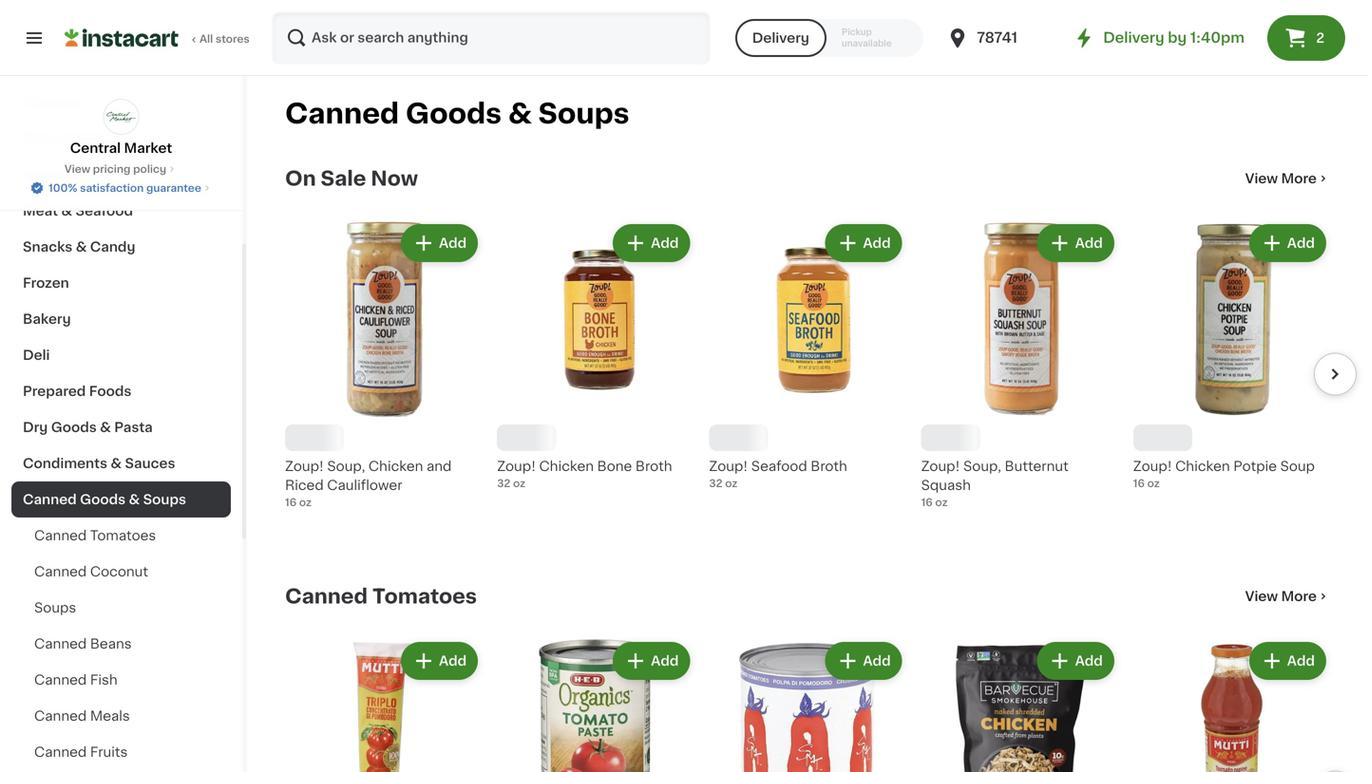 Task type: locate. For each thing, give the bounding box(es) containing it.
view inside view pricing policy link
[[65, 164, 90, 174]]

more for on sale now
[[1282, 172, 1317, 185]]

soup, inside zoup! soup, butternut squash 16 oz
[[964, 460, 1002, 474]]

1 vertical spatial canned tomatoes link
[[285, 585, 477, 608]]

chicken up the cauliflower
[[369, 460, 423, 473]]

2 vertical spatial goods
[[80, 493, 126, 507]]

1 vertical spatial soups
[[143, 493, 186, 507]]

view more link for on sale now
[[1246, 169, 1331, 188]]

pricing
[[93, 164, 131, 174]]

frozen link
[[11, 265, 231, 301]]

1 vertical spatial tomatoes
[[372, 587, 477, 607]]

2 view more from the top
[[1246, 590, 1317, 604]]

1 horizontal spatial canned goods & soups
[[285, 100, 630, 127]]

1 chicken from the left
[[369, 460, 423, 473]]

soup,
[[327, 460, 365, 473], [964, 460, 1002, 474]]

1 horizontal spatial 32
[[709, 479, 723, 489]]

now
[[371, 169, 418, 189]]

5 zoup! from the left
[[1134, 460, 1172, 474]]

0 horizontal spatial canned goods & soups
[[23, 493, 186, 507]]

central market logo image
[[103, 99, 139, 135]]

1 horizontal spatial chicken
[[539, 460, 594, 474]]

delivery button
[[735, 19, 827, 57]]

None search field
[[272, 11, 711, 65]]

16 inside zoup! soup, butternut squash 16 oz
[[922, 498, 933, 508]]

item carousel region
[[285, 213, 1357, 555], [285, 631, 1357, 773]]

seafood inside zoup! seafood broth 32 oz
[[752, 460, 808, 473]]

canned inside 'link'
[[34, 638, 87, 651]]

1:40pm
[[1191, 31, 1245, 45]]

canned for "canned goods & soups" link
[[23, 493, 77, 507]]

canned fruits
[[34, 746, 128, 759]]

1 zoup! from the left
[[285, 460, 324, 473]]

0 horizontal spatial canned tomatoes link
[[11, 518, 231, 554]]

chicken for zoup! chicken bone broth
[[539, 460, 594, 474]]

canned goods & soups
[[285, 100, 630, 127], [23, 493, 186, 507]]

chicken left potpie
[[1176, 460, 1230, 474]]

2 32 from the left
[[497, 479, 511, 489]]

canned for canned fish link
[[34, 674, 87, 687]]

by
[[1168, 31, 1187, 45]]

0 vertical spatial item carousel region
[[285, 213, 1357, 555]]

more
[[1282, 172, 1317, 185], [1282, 590, 1317, 604]]

1 horizontal spatial soups
[[143, 493, 186, 507]]

canned
[[285, 100, 399, 127], [23, 493, 77, 507], [34, 529, 87, 543], [34, 566, 87, 579], [285, 587, 368, 607], [34, 638, 87, 651], [34, 674, 87, 687], [34, 710, 87, 723], [34, 746, 87, 759]]

oz inside the zoup! chicken bone broth 32 oz
[[513, 479, 526, 489]]

32 inside zoup! seafood broth 32 oz
[[709, 479, 723, 489]]

1 soup, from the left
[[327, 460, 365, 473]]

1 item carousel region from the top
[[285, 213, 1357, 555]]

& left eggs
[[63, 132, 74, 145]]

meals
[[90, 710, 130, 723]]

32
[[709, 479, 723, 489], [497, 479, 511, 489]]

on sale now link
[[285, 167, 418, 190]]

0 horizontal spatial 16
[[285, 498, 297, 508]]

zoup! inside zoup! soup, butternut squash 16 oz
[[922, 460, 960, 474]]

sauces
[[125, 457, 175, 470]]

goods down search field
[[406, 100, 502, 127]]

2 zoup! from the left
[[709, 460, 748, 473]]

soup, inside zoup! soup, chicken and riced cauliflower 16 oz
[[327, 460, 365, 473]]

goods for dry goods & pasta link
[[51, 421, 97, 434]]

snacks
[[23, 240, 73, 254]]

condiments
[[23, 457, 107, 470]]

16 inside zoup! chicken potpie soup 16 oz
[[1134, 479, 1145, 489]]

zoup! inside zoup! seafood broth 32 oz
[[709, 460, 748, 473]]

1 view more from the top
[[1246, 172, 1317, 185]]

goods
[[406, 100, 502, 127], [51, 421, 97, 434], [80, 493, 126, 507]]

1 32 from the left
[[709, 479, 723, 489]]

100% satisfaction guarantee
[[49, 183, 201, 193]]

broth
[[811, 460, 848, 473], [636, 460, 672, 474]]

0 vertical spatial tomatoes
[[90, 529, 156, 543]]

bakery
[[23, 313, 71, 326]]

1 broth from the left
[[811, 460, 848, 473]]

zoup! inside zoup! chicken potpie soup 16 oz
[[1134, 460, 1172, 474]]

0 vertical spatial seafood
[[76, 204, 133, 218]]

0 vertical spatial goods
[[406, 100, 502, 127]]

goods down condiments & sauces
[[80, 493, 126, 507]]

broth inside the zoup! chicken bone broth 32 oz
[[636, 460, 672, 474]]

central
[[70, 142, 121, 155]]

bone
[[597, 460, 632, 474]]

2 view more link from the top
[[1246, 587, 1331, 606]]

2 more from the top
[[1282, 590, 1317, 604]]

product group
[[285, 220, 482, 511], [497, 220, 694, 492], [709, 220, 906, 492], [922, 220, 1118, 511], [1134, 220, 1331, 492], [285, 639, 482, 773], [497, 639, 694, 773], [709, 639, 906, 773], [922, 639, 1118, 773], [1134, 639, 1331, 773]]

zoup! soup, chicken and riced cauliflower 16 oz
[[285, 460, 452, 508]]

100%
[[49, 183, 77, 193]]

2 item carousel region from the top
[[285, 631, 1357, 773]]

2 horizontal spatial 16
[[1134, 479, 1145, 489]]

1 vertical spatial view more link
[[1246, 587, 1331, 606]]

zoup! for zoup! soup, chicken and riced cauliflower
[[285, 460, 324, 473]]

goods down prepared foods
[[51, 421, 97, 434]]

canned beans link
[[11, 626, 231, 662]]

0 vertical spatial view more
[[1246, 172, 1317, 185]]

0 horizontal spatial soups
[[34, 602, 76, 615]]

2 horizontal spatial chicken
[[1176, 460, 1230, 474]]

foods
[[89, 385, 132, 398]]

1 horizontal spatial delivery
[[1104, 31, 1165, 45]]

chicken inside zoup! soup, chicken and riced cauliflower 16 oz
[[369, 460, 423, 473]]

0 vertical spatial more
[[1282, 172, 1317, 185]]

1 horizontal spatial 16
[[922, 498, 933, 508]]

add
[[439, 237, 467, 250], [651, 237, 679, 250], [863, 237, 891, 250], [1075, 237, 1103, 250], [1288, 237, 1315, 250], [439, 655, 467, 668], [651, 655, 679, 668], [863, 655, 891, 668], [1075, 655, 1103, 668], [1288, 655, 1315, 668]]

bakery link
[[11, 301, 231, 337]]

delivery inside button
[[753, 31, 810, 45]]

zoup! inside the zoup! chicken bone broth 32 oz
[[497, 460, 536, 474]]

2 horizontal spatial soups
[[538, 100, 630, 127]]

1 vertical spatial seafood
[[752, 460, 808, 473]]

1 view more link from the top
[[1246, 169, 1331, 188]]

canned goods & soups down search field
[[285, 100, 630, 127]]

canned for canned beans 'link'
[[34, 638, 87, 651]]

0 vertical spatial canned goods & soups
[[285, 100, 630, 127]]

canned beans
[[34, 638, 132, 651]]

delivery by 1:40pm
[[1104, 31, 1245, 45]]

zoup!
[[285, 460, 324, 473], [709, 460, 748, 473], [497, 460, 536, 474], [922, 460, 960, 474], [1134, 460, 1172, 474]]

2 broth from the left
[[636, 460, 672, 474]]

2
[[1317, 31, 1325, 45]]

canned for canned meals link
[[34, 710, 87, 723]]

32 inside the zoup! chicken bone broth 32 oz
[[497, 479, 511, 489]]

& down 100%
[[61, 204, 72, 218]]

1 vertical spatial item carousel region
[[285, 631, 1357, 773]]

1 horizontal spatial seafood
[[752, 460, 808, 473]]

dry goods & pasta
[[23, 421, 153, 434]]

canned goods & soups down condiments & sauces
[[23, 493, 186, 507]]

deli
[[23, 349, 50, 362]]

0 horizontal spatial chicken
[[369, 460, 423, 473]]

canned for canned fruits link
[[34, 746, 87, 759]]

0 vertical spatial canned tomatoes
[[34, 529, 156, 543]]

2 soup, from the left
[[964, 460, 1002, 474]]

oz for zoup! soup, butternut squash
[[936, 498, 948, 508]]

0 horizontal spatial soup,
[[327, 460, 365, 473]]

chicken inside the zoup! chicken bone broth 32 oz
[[539, 460, 594, 474]]

0 horizontal spatial 32
[[497, 479, 511, 489]]

1 horizontal spatial broth
[[811, 460, 848, 473]]

1 horizontal spatial canned tomatoes
[[285, 587, 477, 607]]

satisfaction
[[80, 183, 144, 193]]

canned meals link
[[11, 699, 231, 735]]

1 vertical spatial goods
[[51, 421, 97, 434]]

2 vertical spatial soups
[[34, 602, 76, 615]]

16 inside zoup! soup, chicken and riced cauliflower 16 oz
[[285, 498, 297, 508]]

view more link for canned tomatoes
[[1246, 587, 1331, 606]]

& left sauces
[[111, 457, 122, 470]]

delivery by 1:40pm link
[[1073, 27, 1245, 49]]

1 more from the top
[[1282, 172, 1317, 185]]

seafood
[[76, 204, 133, 218], [752, 460, 808, 473]]

view pricing policy
[[65, 164, 166, 174]]

stores
[[216, 34, 250, 44]]

16 for zoup! chicken potpie soup
[[1134, 479, 1145, 489]]

fruits
[[90, 746, 128, 759]]

2 button
[[1268, 15, 1346, 61]]

meat & seafood link
[[11, 193, 231, 229]]

chicken
[[369, 460, 423, 473], [539, 460, 594, 474], [1176, 460, 1230, 474]]

add button
[[403, 226, 476, 260], [615, 226, 688, 260], [827, 226, 901, 260], [1039, 226, 1113, 260], [1251, 226, 1325, 260], [403, 644, 476, 679], [615, 644, 688, 679], [827, 644, 901, 679], [1039, 644, 1113, 679], [1251, 644, 1325, 679]]

oz inside zoup! chicken potpie soup 16 oz
[[1148, 479, 1160, 489]]

1 horizontal spatial soup,
[[964, 460, 1002, 474]]

soups
[[538, 100, 630, 127], [143, 493, 186, 507], [34, 602, 76, 615]]

& down search field
[[508, 100, 532, 127]]

delivery for delivery by 1:40pm
[[1104, 31, 1165, 45]]

0 vertical spatial view more link
[[1246, 169, 1331, 188]]

chicken left bone at the bottom left of page
[[539, 460, 594, 474]]

oz
[[725, 479, 738, 489], [513, 479, 526, 489], [1148, 479, 1160, 489], [299, 498, 312, 508], [936, 498, 948, 508]]

delivery for delivery
[[753, 31, 810, 45]]

zoup! for zoup! soup, butternut squash
[[922, 460, 960, 474]]

view more for canned tomatoes
[[1246, 590, 1317, 604]]

soup, up the cauliflower
[[327, 460, 365, 473]]

canned fruits link
[[11, 735, 231, 771]]

1 vertical spatial canned tomatoes
[[285, 587, 477, 607]]

delivery
[[1104, 31, 1165, 45], [753, 31, 810, 45]]

1 vertical spatial view more
[[1246, 590, 1317, 604]]

zoup! for zoup! seafood broth
[[709, 460, 748, 473]]

0 horizontal spatial broth
[[636, 460, 672, 474]]

0 horizontal spatial delivery
[[753, 31, 810, 45]]

0 vertical spatial soups
[[538, 100, 630, 127]]

chicken inside zoup! chicken potpie soup 16 oz
[[1176, 460, 1230, 474]]

beans
[[90, 638, 132, 651]]

view more
[[1246, 172, 1317, 185], [1246, 590, 1317, 604]]

zoup! inside zoup! soup, chicken and riced cauliflower 16 oz
[[285, 460, 324, 473]]

oz for zoup! chicken bone broth
[[513, 479, 526, 489]]

dry
[[23, 421, 48, 434]]

3 chicken from the left
[[1176, 460, 1230, 474]]

oz inside zoup! soup, butternut squash 16 oz
[[936, 498, 948, 508]]

canned tomatoes
[[34, 529, 156, 543], [285, 587, 477, 607]]

fish
[[90, 674, 118, 687]]

soup, up squash
[[964, 460, 1002, 474]]

zoup! for zoup! chicken potpie soup
[[1134, 460, 1172, 474]]

2 chicken from the left
[[539, 460, 594, 474]]

meat
[[23, 204, 58, 218]]

item carousel region for on sale now
[[285, 213, 1357, 555]]

&
[[508, 100, 532, 127], [63, 132, 74, 145], [61, 204, 72, 218], [76, 240, 87, 254], [100, 421, 111, 434], [111, 457, 122, 470], [129, 493, 140, 507]]

riced
[[285, 479, 324, 493]]

1 vertical spatial more
[[1282, 590, 1317, 604]]

4 zoup! from the left
[[922, 460, 960, 474]]

& down condiments & sauces link on the bottom left
[[129, 493, 140, 507]]

eggs
[[77, 132, 112, 145]]

tomatoes
[[90, 529, 156, 543], [372, 587, 477, 607]]

view
[[65, 164, 90, 174], [1246, 172, 1279, 185], [1246, 590, 1279, 604]]

and
[[427, 460, 452, 473]]

3 zoup! from the left
[[497, 460, 536, 474]]



Task type: vqa. For each thing, say whether or not it's contained in the screenshot.


Task type: describe. For each thing, give the bounding box(es) containing it.
& left candy
[[76, 240, 87, 254]]

canned coconut link
[[11, 554, 231, 590]]

dry goods & pasta link
[[11, 410, 231, 446]]

cauliflower
[[327, 479, 402, 493]]

service type group
[[735, 19, 924, 57]]

soup, for butternut
[[964, 460, 1002, 474]]

deli link
[[11, 337, 231, 374]]

view for on sale now
[[1246, 172, 1279, 185]]

potpie
[[1234, 460, 1277, 474]]

& left pasta on the bottom left of page
[[100, 421, 111, 434]]

soups link
[[11, 590, 231, 626]]

on sale now
[[285, 169, 418, 189]]

oz for zoup! chicken potpie soup
[[1148, 479, 1160, 489]]

all stores link
[[65, 11, 251, 65]]

beverages
[[23, 168, 96, 182]]

view pricing policy link
[[65, 162, 178, 177]]

canned for 'canned coconut' link
[[34, 566, 87, 579]]

central market link
[[70, 99, 172, 158]]

frozen
[[23, 277, 69, 290]]

on
[[285, 169, 316, 189]]

zoup! soup, butternut squash 16 oz
[[922, 460, 1069, 508]]

instacart logo image
[[65, 27, 179, 49]]

1 vertical spatial canned goods & soups
[[23, 493, 186, 507]]

0 horizontal spatial tomatoes
[[90, 529, 156, 543]]

condiments & sauces
[[23, 457, 175, 470]]

1 horizontal spatial canned tomatoes link
[[285, 585, 477, 608]]

market
[[124, 142, 172, 155]]

dairy
[[23, 132, 60, 145]]

0 horizontal spatial canned tomatoes
[[34, 529, 156, 543]]

pasta
[[114, 421, 153, 434]]

canned fish link
[[11, 662, 231, 699]]

78741
[[977, 31, 1018, 45]]

candy
[[90, 240, 135, 254]]

zoup! chicken potpie soup 16 oz
[[1134, 460, 1315, 489]]

guarantee
[[146, 183, 201, 193]]

0 vertical spatial canned tomatoes link
[[11, 518, 231, 554]]

snacks & candy
[[23, 240, 135, 254]]

oz inside zoup! seafood broth 32 oz
[[725, 479, 738, 489]]

canned meals
[[34, 710, 130, 723]]

zoup! chicken bone broth 32 oz
[[497, 460, 672, 489]]

squash
[[922, 479, 971, 493]]

produce
[[23, 96, 81, 109]]

item carousel region for canned tomatoes
[[285, 631, 1357, 773]]

0 horizontal spatial seafood
[[76, 204, 133, 218]]

beverages link
[[11, 157, 231, 193]]

sale
[[321, 169, 366, 189]]

soup
[[1281, 460, 1315, 474]]

produce link
[[11, 85, 231, 121]]

Search field
[[274, 13, 709, 63]]

16 for zoup! soup, butternut squash
[[922, 498, 933, 508]]

soup, for chicken
[[327, 460, 365, 473]]

canned for the topmost canned tomatoes link
[[34, 529, 87, 543]]

dairy & eggs link
[[11, 121, 231, 157]]

view for canned tomatoes
[[1246, 590, 1279, 604]]

zoup! seafood broth 32 oz
[[709, 460, 848, 489]]

all
[[200, 34, 213, 44]]

chicken for zoup! chicken potpie soup
[[1176, 460, 1230, 474]]

canned coconut
[[34, 566, 148, 579]]

dairy & eggs
[[23, 132, 112, 145]]

butternut
[[1005, 460, 1069, 474]]

broth inside zoup! seafood broth 32 oz
[[811, 460, 848, 473]]

prepared foods link
[[11, 374, 231, 410]]

canned goods & soups link
[[11, 482, 231, 518]]

condiments & sauces link
[[11, 446, 231, 482]]

all stores
[[200, 34, 250, 44]]

prepared
[[23, 385, 86, 398]]

view more for on sale now
[[1246, 172, 1317, 185]]

coconut
[[90, 566, 148, 579]]

more for canned tomatoes
[[1282, 590, 1317, 604]]

goods for "canned goods & soups" link
[[80, 493, 126, 507]]

100% satisfaction guarantee button
[[30, 177, 213, 196]]

central market
[[70, 142, 172, 155]]

canned fish
[[34, 674, 118, 687]]

1 horizontal spatial tomatoes
[[372, 587, 477, 607]]

snacks & candy link
[[11, 229, 231, 265]]

zoup! for zoup! chicken bone broth
[[497, 460, 536, 474]]

meat & seafood
[[23, 204, 133, 218]]

policy
[[133, 164, 166, 174]]

78741 button
[[947, 11, 1061, 65]]

prepared foods
[[23, 385, 132, 398]]

oz inside zoup! soup, chicken and riced cauliflower 16 oz
[[299, 498, 312, 508]]



